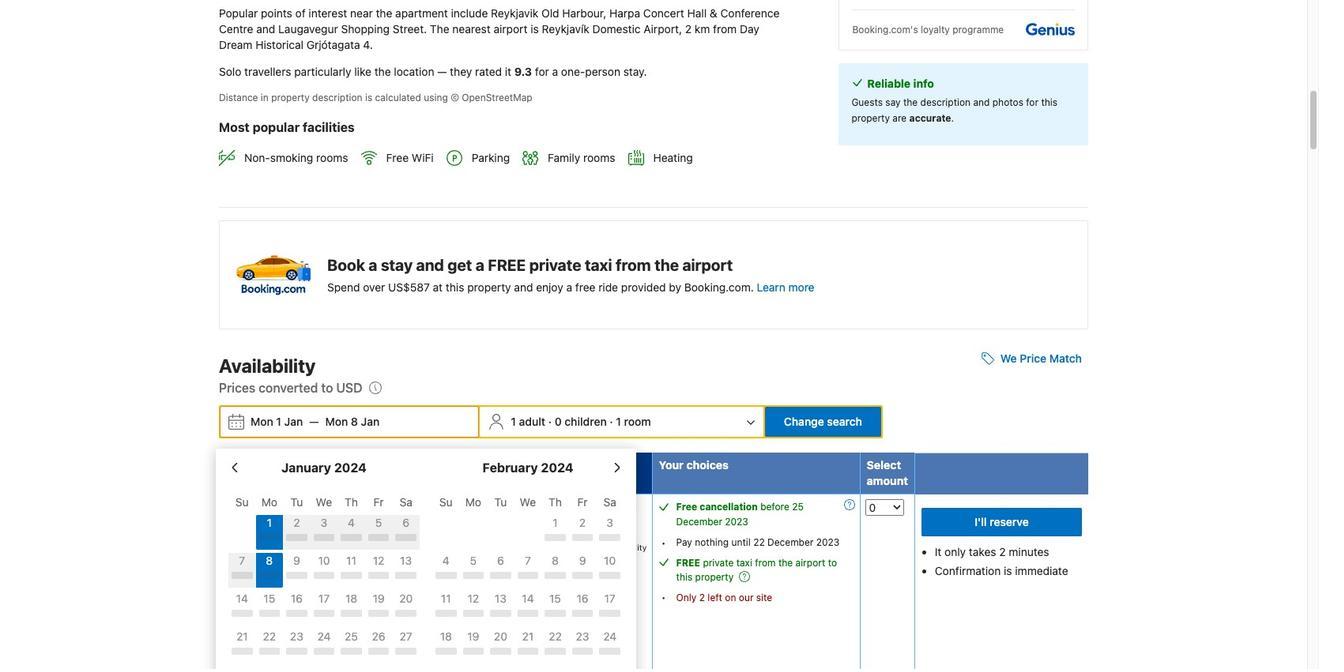 Task type: describe. For each thing, give the bounding box(es) containing it.
on
[[725, 592, 736, 604]]

until
[[732, 537, 751, 549]]

2024 for february 2024
[[541, 461, 574, 475]]

22 for 22 option at the bottom left of page
[[549, 630, 562, 644]]

5 cell
[[365, 513, 392, 551]]

1 futon bed
[[245, 596, 303, 609]]

18 January 2024 checkbox
[[338, 592, 365, 626]]

grid for january
[[228, 487, 420, 670]]

from inside book a stay and get a free private taxi from the airport spend over ‎us$587‏ at this property and enjoy a free ride provided by booking.com. learn more
[[616, 256, 651, 275]]

most
[[219, 120, 250, 134]]

choose
[[231, 532, 272, 545]]

private
[[241, 649, 272, 661]]

private taxi from the airport to this property
[[676, 558, 837, 584]]

10 for 10 checkbox
[[604, 554, 616, 568]]

6 January 2024 checkbox
[[392, 516, 420, 551]]

non-smoking rooms
[[244, 151, 348, 165]]

8 for 8 option
[[552, 554, 559, 568]]

before 25 december 2023
[[676, 502, 804, 528]]

change search
[[784, 415, 862, 429]]

0 horizontal spatial price
[[541, 459, 569, 472]]

3 for 3 option on the left
[[607, 517, 613, 530]]

1 left adult
[[511, 415, 516, 429]]

1 vertical spatial —
[[309, 415, 319, 429]]

book a stay and get a free private taxi from the airport image
[[232, 234, 315, 317]]

vat,
[[586, 543, 602, 553]]

25 January 2024 checkbox
[[338, 630, 365, 664]]

25 inside before 25 december 2023
[[792, 502, 804, 513]]

mon 8 jan button
[[319, 408, 386, 437]]

11 % vat, € 2.70 city tax per night
[[525, 543, 647, 568]]

16 for 16 option
[[577, 592, 589, 606]]

1 · from the left
[[548, 415, 552, 429]]

we for february 2024
[[520, 496, 536, 509]]

your
[[275, 532, 300, 545]]

0 horizontal spatial to
[[321, 381, 333, 396]]

19 February 2024 checkbox
[[460, 630, 487, 664]]

book a stay and get a free private taxi from the airport spend over ‎us$587‏ at this property and enjoy a free ride provided by booking.com. learn more
[[327, 256, 815, 294]]

10 January 2024 checkbox
[[310, 554, 338, 588]]

for inside guests say the description and photos for this property are
[[1026, 97, 1039, 108]]

18 February 2024 checkbox
[[432, 630, 460, 664]]

1 cell
[[256, 513, 283, 551]]

property inside private taxi from the airport to this property
[[695, 572, 734, 584]]

11 for 11 checkbox
[[441, 592, 451, 606]]

travellers
[[244, 65, 291, 78]]

2 left the "left"
[[699, 592, 705, 604]]

price for 1 week
[[541, 459, 627, 472]]

8 cell
[[256, 551, 283, 588]]

january 2024
[[281, 461, 367, 475]]

1 vertical spatial december
[[768, 537, 814, 549]]

th for january 2024
[[345, 496, 358, 509]]

week
[[598, 459, 627, 472]]

11 inside the 11 % vat, € 2.70 city tax per night
[[566, 543, 573, 553]]

20 for 20 february 2024 checkbox
[[494, 630, 507, 644]]

• for pay nothing until 22 december 2023
[[661, 538, 666, 550]]

most popular facilities
[[219, 120, 355, 134]]

©
[[451, 92, 459, 104]]

more
[[789, 281, 815, 294]]

2 vertical spatial for
[[572, 459, 587, 472]]

6 for 6 option
[[497, 554, 504, 568]]

2 February 2024 checkbox
[[569, 516, 596, 551]]

20 for 20 checkbox
[[399, 592, 413, 606]]

takes
[[969, 546, 996, 559]]

2 horizontal spatial 22
[[753, 537, 765, 549]]

0 vertical spatial —
[[437, 65, 447, 78]]

1 horizontal spatial 8
[[351, 415, 358, 429]]

left
[[708, 592, 722, 604]]

number of guests
[[411, 459, 509, 472]]

1 mon from the left
[[251, 415, 273, 429]]

a right get
[[476, 256, 485, 275]]

4 cell
[[338, 513, 365, 551]]

choices
[[687, 459, 729, 472]]

prices
[[219, 381, 255, 396]]

and inside guests say the description and photos for this property are
[[973, 97, 990, 108]]

night
[[554, 559, 574, 568]]

2 mon from the left
[[325, 415, 348, 429]]

1 rooms from the left
[[316, 151, 348, 165]]

person
[[585, 65, 621, 78]]

3 January 2024 checkbox
[[310, 516, 338, 551]]

accurate
[[910, 112, 951, 124]]

16 January 2024 checkbox
[[283, 592, 310, 626]]

tu for january 2024
[[291, 496, 303, 509]]

26 January 2024 checkbox
[[365, 630, 392, 664]]

say
[[886, 97, 901, 108]]

non-
[[244, 151, 270, 165]]

per inside the 11 % vat, € 2.70 city tax per night
[[539, 559, 552, 568]]

distance
[[219, 92, 258, 104]]

14 January 2024 checkbox
[[228, 592, 256, 626]]

in
[[261, 92, 269, 104]]

double
[[313, 563, 348, 577]]

grid for february
[[432, 487, 624, 670]]

are
[[893, 112, 907, 124]]

extra-
[[253, 563, 284, 577]]

.
[[951, 112, 954, 124]]

like
[[354, 65, 371, 78]]

we for january 2024
[[316, 496, 332, 509]]

of
[[458, 459, 469, 472]]

guests
[[472, 459, 509, 472]]

bed for choose your bed (if available)
[[302, 532, 323, 545]]

private inside private taxi from the airport to this property
[[703, 558, 734, 570]]

pay nothing until 22 december 2023
[[676, 537, 840, 549]]

269
[[321, 630, 338, 641]]

15 for 15 "option"
[[549, 592, 561, 606]]

free for free cancellation
[[676, 502, 697, 513]]

1 jan from the left
[[284, 415, 303, 429]]

at
[[433, 281, 443, 294]]

booking.com's loyalty programme
[[852, 24, 1004, 36]]

your choices
[[659, 459, 729, 472]]

17 February 2024 checkbox
[[596, 592, 624, 626]]

22 February 2024 checkbox
[[542, 630, 569, 664]]

15 February 2024 checkbox
[[542, 592, 569, 626]]

we price match button
[[975, 345, 1089, 373]]

1 vertical spatial bed
[[351, 563, 370, 577]]

1 down converted
[[276, 415, 281, 429]]

price inside dropdown button
[[1020, 352, 1047, 366]]

fee
[[525, 591, 537, 600]]

airport inside private taxi from the airport to this property
[[796, 558, 826, 570]]

the right like
[[374, 65, 391, 78]]

12 for 12 "checkbox"
[[373, 554, 385, 568]]

usd
[[336, 381, 363, 396]]

it
[[935, 546, 942, 559]]

private inside book a stay and get a free private taxi from the airport spend over ‎us$587‏ at this property and enjoy a free ride provided by booking.com. learn more
[[529, 256, 581, 275]]

free inside book a stay and get a free private taxi from the airport spend over ‎us$587‏ at this property and enjoy a free ride provided by booking.com. learn more
[[488, 256, 526, 275]]

info
[[914, 77, 934, 90]]

our
[[739, 592, 754, 604]]

available)
[[231, 547, 284, 560]]

stay inside book a stay and get a free private taxi from the airport spend over ‎us$587‏ at this property and enjoy a free ride provided by booking.com. learn more
[[381, 256, 413, 275]]

20 January 2024 checkbox
[[392, 592, 420, 626]]

over
[[363, 281, 385, 294]]

solo
[[219, 65, 241, 78]]

tu for february 2024
[[494, 496, 507, 509]]

mon 1 jan button
[[244, 408, 309, 437]]

25 inside checkbox
[[345, 630, 358, 644]]

9 for 9 february 2024 option
[[579, 554, 586, 568]]

1 adult · 0 children · 1 room
[[511, 415, 651, 429]]

large
[[284, 563, 310, 577]]

room
[[624, 415, 651, 429]]

before
[[761, 502, 790, 513]]

spend
[[327, 281, 360, 294]]

december inside before 25 december 2023
[[676, 517, 722, 528]]

the inside guests say the description and photos for this property are
[[903, 97, 918, 108]]

this inside book a stay and get a free private taxi from the airport spend over ‎us$587‏ at this property and enjoy a free ride provided by booking.com. learn more
[[446, 281, 464, 294]]

facilities
[[303, 120, 355, 134]]

futon
[[253, 596, 280, 609]]

location
[[394, 65, 434, 78]]

i'll reserve button
[[922, 509, 1082, 537]]

21 February 2024 checkbox
[[514, 630, 542, 664]]

fr for january 2024
[[374, 496, 384, 509]]

family rooms
[[548, 151, 615, 165]]

1 horizontal spatial and
[[514, 281, 533, 294]]

1 left week
[[590, 459, 595, 472]]

january
[[281, 461, 331, 475]]

11 February 2024 checkbox
[[432, 592, 460, 626]]

heating
[[653, 151, 693, 165]]

2 inside "option"
[[579, 517, 586, 530]]

269 feet²
[[321, 630, 362, 641]]

6 for 6 checkbox
[[403, 517, 410, 530]]

mo for january
[[261, 496, 277, 509]]

1 down available)
[[245, 563, 250, 577]]

19 January 2024 checkbox
[[365, 592, 392, 626]]

12 February 2024 checkbox
[[460, 592, 487, 626]]

booking.com's
[[852, 24, 918, 36]]

(if
[[326, 532, 338, 545]]

1 vertical spatial 2023
[[816, 537, 840, 549]]

19 for 19 february 2024 checkbox
[[467, 630, 479, 644]]

accommodation type
[[226, 459, 345, 472]]

%
[[576, 543, 583, 553]]

taxi inside private taxi from the airport to this property
[[736, 558, 752, 570]]

reliable
[[867, 77, 911, 90]]

8 February 2024 checkbox
[[542, 554, 569, 588]]

11 for 11 option
[[346, 554, 356, 568]]

cancellation
[[700, 502, 758, 513]]

23 for 23 january 2024 checkbox at the bottom left of the page
[[290, 630, 303, 644]]

excluded:
[[525, 575, 565, 584]]

smoking
[[270, 151, 313, 165]]

10 February 2024 checkbox
[[596, 554, 624, 588]]

number
[[411, 459, 455, 472]]

accurate .
[[910, 112, 954, 124]]

4 for 4 checkbox
[[348, 517, 355, 530]]

17 January 2024 checkbox
[[310, 592, 338, 626]]

su for january
[[235, 496, 249, 509]]

the inside private taxi from the airport to this property
[[779, 558, 793, 570]]

property inside guests say the description and photos for this property are
[[852, 112, 890, 124]]

property right in
[[271, 92, 310, 104]]

15 January 2024 checkbox
[[256, 592, 283, 626]]

14 February 2024 checkbox
[[514, 592, 542, 626]]

13 January 2024 checkbox
[[392, 554, 420, 588]]

2 jan from the left
[[361, 415, 380, 429]]

5 for the 5 february 2024 checkbox
[[470, 554, 477, 568]]

rated
[[475, 65, 502, 78]]

fr for february 2024
[[578, 496, 588, 509]]

16 February 2024 checkbox
[[569, 592, 596, 626]]



Task type: locate. For each thing, give the bounding box(es) containing it.
0 horizontal spatial 2024
[[334, 461, 367, 475]]

2 7 from the left
[[525, 554, 531, 568]]

change search button
[[765, 407, 881, 437]]

24 inside 'checkbox'
[[603, 630, 617, 644]]

17 for 17 february 2024 option
[[604, 592, 616, 606]]

entire
[[241, 630, 267, 641]]

free for free wifi
[[386, 151, 409, 165]]

rooms
[[316, 151, 348, 165], [583, 151, 615, 165]]

1 vertical spatial 18
[[440, 630, 452, 644]]

2 fr from the left
[[578, 496, 588, 509]]

0 horizontal spatial 24
[[317, 630, 331, 644]]

27 January 2024 checkbox
[[392, 630, 420, 664]]

2 · from the left
[[610, 415, 613, 429]]

9 down %
[[579, 554, 586, 568]]

0 horizontal spatial for
[[535, 65, 549, 78]]

24 February 2024 checkbox
[[596, 630, 624, 664]]

7
[[239, 554, 245, 568], [525, 554, 531, 568]]

20 inside checkbox
[[399, 592, 413, 606]]

description inside guests say the description and photos for this property are
[[921, 97, 971, 108]]

studio
[[269, 630, 297, 641]]

0 horizontal spatial 8
[[266, 554, 273, 568]]

7 for 7 january 2024 option
[[239, 554, 245, 568]]

27
[[400, 630, 412, 644]]

2 23 from the left
[[576, 630, 589, 644]]

free down 'pay'
[[676, 558, 700, 570]]

availability
[[219, 355, 316, 377]]

2 per from the top
[[539, 591, 552, 600]]

included:
[[525, 543, 563, 553]]

0 horizontal spatial fr
[[374, 496, 384, 509]]

14 inside checkbox
[[522, 592, 534, 606]]

1 inside checkbox
[[267, 517, 272, 530]]

€ inside € 115.00 cleaning fee per stay
[[567, 575, 573, 584]]

1 7 from the left
[[239, 554, 245, 568]]

parking
[[472, 151, 510, 165]]

1 left room
[[616, 415, 621, 429]]

5 January 2024 checkbox
[[365, 516, 392, 551]]

entire studio
[[241, 630, 297, 641]]

1 per from the top
[[539, 559, 552, 568]]

0 vertical spatial free
[[488, 256, 526, 275]]

a left one- on the left top of page
[[552, 65, 558, 78]]

1 horizontal spatial 24
[[603, 630, 617, 644]]

occupancy image
[[410, 502, 420, 513]]

• left 'pay'
[[661, 538, 666, 550]]

11 January 2024 checkbox
[[338, 554, 365, 588]]

per right the tax at the bottom of page
[[539, 559, 552, 568]]

1 horizontal spatial mon
[[325, 415, 348, 429]]

10
[[318, 554, 330, 568], [604, 554, 616, 568]]

1 vertical spatial from
[[755, 558, 776, 570]]

airport inside book a stay and get a free private taxi from the airport spend over ‎us$587‏ at this property and enjoy a free ride provided by booking.com. learn more
[[682, 256, 733, 275]]

2023 down cancellation
[[725, 517, 749, 528]]

5 inside option
[[375, 517, 382, 530]]

10 inside 'checkbox'
[[318, 554, 330, 568]]

8 inside 8 checkbox
[[266, 554, 273, 568]]

we left match
[[1001, 352, 1017, 366]]

1 9 from the left
[[293, 554, 300, 568]]

3 cell
[[310, 513, 338, 551]]

family
[[548, 151, 580, 165]]

pay
[[676, 537, 692, 549]]

3 for 3 'option'
[[321, 517, 327, 530]]

your
[[659, 459, 684, 472]]

26
[[372, 630, 385, 644]]

1 2024 from the left
[[334, 461, 367, 475]]

4 inside 4 checkbox
[[348, 517, 355, 530]]

adult
[[519, 415, 546, 429]]

december down before
[[768, 537, 814, 549]]

only 2 left on our site
[[676, 592, 772, 604]]

22
[[753, 537, 765, 549], [263, 630, 276, 644], [549, 630, 562, 644]]

9 January 2024 checkbox
[[283, 554, 310, 588]]

1 horizontal spatial sa
[[604, 496, 616, 509]]

for left week
[[572, 459, 587, 472]]

select
[[867, 459, 901, 472]]

1 horizontal spatial this
[[676, 572, 693, 584]]

4 for 4 option
[[443, 554, 450, 568]]

description for and
[[921, 97, 971, 108]]

4 inside 4 option
[[443, 554, 450, 568]]

12 inside "checkbox"
[[373, 554, 385, 568]]

8 inside 8 option
[[552, 554, 559, 568]]

18
[[345, 592, 357, 606], [440, 630, 452, 644]]

sa
[[400, 496, 413, 509], [604, 496, 616, 509]]

24 for the 24 february 2024 'checkbox'
[[603, 630, 617, 644]]

free right get
[[488, 256, 526, 275]]

2 17 from the left
[[604, 592, 616, 606]]

7 February 2024 checkbox
[[514, 554, 542, 588]]

20 February 2024 checkbox
[[487, 630, 514, 664]]

24 for 24 option
[[317, 630, 331, 644]]

1 horizontal spatial tu
[[494, 496, 507, 509]]

1 horizontal spatial mo
[[465, 496, 481, 509]]

24 left the feet²
[[317, 630, 331, 644]]

mo down of
[[465, 496, 481, 509]]

23 February 2024 checkbox
[[569, 630, 596, 664]]

sa for january 2024
[[400, 496, 413, 509]]

1 16 from the left
[[291, 592, 303, 606]]

3 up "2.70"
[[607, 517, 613, 530]]

18 for the 18 option
[[440, 630, 452, 644]]

None radio
[[231, 563, 241, 574]]

18 for "18" option
[[345, 592, 357, 606]]

9 inside 9 february 2024 option
[[579, 554, 586, 568]]

mo for february
[[465, 496, 481, 509]]

1 horizontal spatial 2023
[[816, 537, 840, 549]]

0 vertical spatial is
[[365, 92, 373, 104]]

per
[[539, 559, 552, 568], [539, 591, 552, 600]]

19 for the '19' 'checkbox'
[[373, 592, 385, 606]]

0 horizontal spatial 17
[[318, 592, 330, 606]]

children
[[565, 415, 607, 429]]

25 right '269'
[[345, 630, 358, 644]]

1 vertical spatial 6
[[497, 554, 504, 568]]

1 horizontal spatial 21
[[522, 630, 534, 644]]

23 January 2024 checkbox
[[283, 630, 310, 664]]

and
[[973, 97, 990, 108], [416, 256, 444, 275], [514, 281, 533, 294]]

2 vertical spatial 11
[[441, 592, 451, 606]]

and left "photos"
[[973, 97, 990, 108]]

type
[[318, 459, 345, 472]]

1 su from the left
[[235, 496, 249, 509]]

11 inside option
[[346, 554, 356, 568]]

description for is
[[312, 92, 363, 104]]

0 horizontal spatial 2023
[[725, 517, 749, 528]]

2 10 from the left
[[604, 554, 616, 568]]

6 cell
[[392, 513, 420, 551]]

11 down 4 checkbox
[[346, 554, 356, 568]]

2 th from the left
[[549, 496, 562, 509]]

free left wifi
[[386, 151, 409, 165]]

12
[[373, 554, 385, 568], [468, 592, 479, 606]]

14 for 14 january 2024 'option' at bottom left
[[236, 592, 248, 606]]

12 inside option
[[468, 592, 479, 606]]

property
[[271, 92, 310, 104], [852, 112, 890, 124], [467, 281, 511, 294], [695, 572, 734, 584]]

is down like
[[365, 92, 373, 104]]

studio link
[[223, 500, 396, 516]]

1 horizontal spatial 18
[[440, 630, 452, 644]]

bed right 15 option
[[283, 596, 303, 609]]

2 rooms from the left
[[583, 151, 615, 165]]

14 for 14 february 2024 checkbox
[[522, 592, 534, 606]]

2 sa from the left
[[604, 496, 616, 509]]

1 horizontal spatial 22
[[549, 630, 562, 644]]

mon down usd
[[325, 415, 348, 429]]

1 horizontal spatial 17
[[604, 592, 616, 606]]

20 inside checkbox
[[494, 630, 507, 644]]

2 up your
[[293, 517, 300, 530]]

7 for 7 february 2024 option
[[525, 554, 531, 568]]

0 vertical spatial 20
[[399, 592, 413, 606]]

this up only
[[676, 572, 693, 584]]

1 14 from the left
[[236, 592, 248, 606]]

2 mo from the left
[[465, 496, 481, 509]]

the down pay nothing until 22 december 2023 on the bottom of the page
[[779, 558, 793, 570]]

february
[[483, 461, 538, 475]]

2 cell
[[283, 513, 310, 551]]

3 inside 'option'
[[321, 517, 327, 530]]

17 for '17 january 2024' checkbox
[[318, 592, 330, 606]]

3 inside option
[[607, 517, 613, 530]]

4 left the 5 february 2024 checkbox
[[443, 554, 450, 568]]

1 horizontal spatial —
[[437, 65, 447, 78]]

1
[[276, 415, 281, 429], [511, 415, 516, 429], [616, 415, 621, 429], [590, 459, 595, 472], [267, 517, 272, 530], [553, 517, 558, 530], [245, 563, 250, 577], [245, 596, 250, 609]]

15 for 15 option
[[264, 592, 275, 606]]

1 horizontal spatial grid
[[432, 487, 624, 670]]

— left they
[[437, 65, 447, 78]]

2 horizontal spatial 8
[[552, 554, 559, 568]]

0 vertical spatial and
[[973, 97, 990, 108]]

photos
[[993, 97, 1024, 108]]

stay inside € 115.00 cleaning fee per stay
[[554, 591, 570, 600]]

13 February 2024 checkbox
[[487, 592, 514, 626]]

14 left futon
[[236, 592, 248, 606]]

0 vertical spatial taxi
[[585, 256, 612, 275]]

24
[[317, 630, 331, 644], [603, 630, 617, 644]]

None radio
[[231, 596, 241, 606]]

1 vertical spatial and
[[416, 256, 444, 275]]

11 down 4 option
[[441, 592, 451, 606]]

the up by
[[655, 256, 679, 275]]

2 up %
[[579, 517, 586, 530]]

fr up '2 february 2024' "option"
[[578, 496, 588, 509]]

1 vertical spatial price
[[541, 459, 569, 472]]

more details on meals and payment options image
[[844, 500, 855, 511]]

private down nothing
[[703, 558, 734, 570]]

provided
[[621, 281, 666, 294]]

stay.
[[624, 65, 647, 78]]

4 February 2024 checkbox
[[432, 554, 460, 588]]

1 up included:
[[553, 517, 558, 530]]

1 horizontal spatial 16
[[577, 592, 589, 606]]

9 for 9 january 2024 option
[[293, 554, 300, 568]]

22 for "22" option
[[263, 630, 276, 644]]

1 th from the left
[[345, 496, 358, 509]]

2023
[[725, 517, 749, 528], [816, 537, 840, 549]]

0
[[555, 415, 562, 429]]

12 down the 5 february 2024 checkbox
[[468, 592, 479, 606]]

1 15 from the left
[[264, 592, 275, 606]]

to
[[321, 381, 333, 396], [828, 558, 837, 570]]

sa up 6 cell
[[400, 496, 413, 509]]

1 horizontal spatial is
[[1004, 565, 1012, 578]]

free up 'pay'
[[676, 502, 697, 513]]

23 for 23 february 2024 option
[[576, 630, 589, 644]]

2 16 from the left
[[577, 592, 589, 606]]

private up enjoy
[[529, 256, 581, 275]]

bed left the (if
[[302, 532, 323, 545]]

13 down 6 checkbox
[[400, 554, 412, 568]]

9 February 2024 checkbox
[[569, 554, 596, 588]]

• left only
[[661, 592, 666, 604]]

stay down excluded:
[[554, 591, 570, 600]]

1 vertical spatial 5
[[470, 554, 477, 568]]

1 horizontal spatial jan
[[361, 415, 380, 429]]

5 for 5 january 2024 option
[[375, 517, 382, 530]]

2 14 from the left
[[522, 592, 534, 606]]

21 for 21 january 2024 checkbox
[[236, 630, 248, 644]]

taxi inside book a stay and get a free private taxi from the airport spend over ‎us$587‏ at this property and enjoy a free ride provided by booking.com. learn more
[[585, 256, 612, 275]]

0 vertical spatial 13
[[400, 554, 412, 568]]

1 23 from the left
[[290, 630, 303, 644]]

su right occupancy "icon"
[[439, 496, 453, 509]]

2 January 2024 checkbox
[[283, 516, 310, 551]]

us$1,540
[[521, 504, 581, 518]]

one-
[[561, 65, 585, 78]]

book
[[327, 256, 365, 275]]

1 sa from the left
[[400, 496, 413, 509]]

2024 up us$1,540
[[541, 461, 574, 475]]

1 • from the top
[[661, 538, 666, 550]]

only
[[945, 546, 966, 559]]

sa up 3 option on the left
[[604, 496, 616, 509]]

16 inside 16 january 2024 option
[[291, 592, 303, 606]]

€ inside the 11 % vat, € 2.70 city tax per night
[[605, 543, 610, 553]]

bed inside choose your bed (if available)
[[302, 532, 323, 545]]

2 grid from the left
[[432, 487, 624, 670]]

0 vertical spatial to
[[321, 381, 333, 396]]

€ left "2.70"
[[605, 543, 610, 553]]

1 vertical spatial free
[[676, 558, 700, 570]]

we down "february 2024"
[[520, 496, 536, 509]]

16 down 9 january 2024 option
[[291, 592, 303, 606]]

13
[[400, 554, 412, 568], [495, 592, 507, 606]]

22 January 2024 checkbox
[[256, 630, 283, 664]]

0 vertical spatial stay
[[381, 256, 413, 275]]

2 21 from the left
[[522, 630, 534, 644]]

— down prices converted to usd
[[309, 415, 319, 429]]

23 up kitchenette
[[290, 630, 303, 644]]

the inside book a stay and get a free private taxi from the airport spend over ‎us$587‏ at this property and enjoy a free ride provided by booking.com. learn more
[[655, 256, 679, 275]]

1 horizontal spatial 5
[[470, 554, 477, 568]]

0 horizontal spatial 19
[[373, 592, 385, 606]]

1 vertical spatial for
[[1026, 97, 1039, 108]]

18 down 11 checkbox
[[440, 630, 452, 644]]

su up choose
[[235, 496, 249, 509]]

· right children
[[610, 415, 613, 429]]

from inside private taxi from the airport to this property
[[755, 558, 776, 570]]

per inside € 115.00 cleaning fee per stay
[[539, 591, 552, 600]]

0 horizontal spatial rooms
[[316, 151, 348, 165]]

2 inside it only takes 2 minutes confirmation is immediate
[[999, 546, 1006, 559]]

1 inside option
[[553, 517, 558, 530]]

th for february 2024
[[549, 496, 562, 509]]

a left free
[[566, 281, 572, 294]]

11 inside checkbox
[[441, 592, 451, 606]]

tu up "2" cell
[[291, 496, 303, 509]]

a up over
[[369, 256, 377, 275]]

1 horizontal spatial free
[[676, 558, 700, 570]]

1 vertical spatial 13
[[495, 592, 507, 606]]

mo
[[261, 496, 277, 509], [465, 496, 481, 509]]

20
[[399, 592, 413, 606], [494, 630, 507, 644]]

1 horizontal spatial 6
[[497, 554, 504, 568]]

bed
[[302, 532, 323, 545], [351, 563, 370, 577], [283, 596, 303, 609]]

9 inside 9 january 2024 option
[[293, 554, 300, 568]]

11 left %
[[566, 543, 573, 553]]

17 inside checkbox
[[318, 592, 330, 606]]

1 horizontal spatial fr
[[578, 496, 588, 509]]

is down minutes at the bottom of page
[[1004, 565, 1012, 578]]

1 horizontal spatial th
[[549, 496, 562, 509]]

property inside book a stay and get a free private taxi from the airport spend over ‎us$587‏ at this property and enjoy a free ride provided by booking.com. learn more
[[467, 281, 511, 294]]

13 for 13 'option'
[[400, 554, 412, 568]]

14 inside 'option'
[[236, 592, 248, 606]]

8 for 8 checkbox at the bottom of the page
[[266, 554, 273, 568]]

7 January 2024 checkbox
[[228, 554, 256, 588]]

10 down the (if
[[318, 554, 330, 568]]

private
[[529, 256, 581, 275], [703, 558, 734, 570]]

0 horizontal spatial 13
[[400, 554, 412, 568]]

6 inside checkbox
[[403, 517, 410, 530]]

0 vertical spatial airport
[[682, 256, 733, 275]]

2024 right january
[[334, 461, 367, 475]]

bed right the double at bottom left
[[351, 563, 370, 577]]

21 up private
[[236, 630, 248, 644]]

th up 1 option
[[549, 496, 562, 509]]

description up .
[[921, 97, 971, 108]]

3 February 2024 checkbox
[[596, 516, 624, 551]]

1 horizontal spatial 23
[[576, 630, 589, 644]]

0 horizontal spatial 7
[[239, 554, 245, 568]]

0 horizontal spatial from
[[616, 256, 651, 275]]

0 horizontal spatial taxi
[[585, 256, 612, 275]]

0 horizontal spatial ·
[[548, 415, 552, 429]]

16 inside 16 option
[[577, 592, 589, 606]]

22 up private
[[263, 630, 276, 644]]

1 vertical spatial is
[[1004, 565, 1012, 578]]

1 24 from the left
[[317, 630, 331, 644]]

mon down prices
[[251, 415, 273, 429]]

0 horizontal spatial december
[[676, 517, 722, 528]]

2 inside option
[[293, 517, 300, 530]]

is inside it only takes 2 minutes confirmation is immediate
[[1004, 565, 1012, 578]]

a
[[552, 65, 558, 78], [369, 256, 377, 275], [476, 256, 485, 275], [566, 281, 572, 294]]

7 cell
[[228, 551, 256, 588]]

property up the "left"
[[695, 572, 734, 584]]

this inside guests say the description and photos for this property are
[[1041, 97, 1058, 108]]

fr up 5 cell
[[374, 496, 384, 509]]

15 inside 15 option
[[264, 592, 275, 606]]

1 horizontal spatial 11
[[441, 592, 451, 606]]

1 17 from the left
[[318, 592, 330, 606]]

1 10 from the left
[[318, 554, 330, 568]]

1 February 2024 checkbox
[[542, 516, 569, 551]]

19
[[373, 592, 385, 606], [467, 630, 479, 644]]

stay
[[381, 256, 413, 275], [554, 591, 570, 600]]

1 horizontal spatial 13
[[495, 592, 507, 606]]

kitchenette
[[274, 649, 325, 661]]

1 horizontal spatial 3
[[607, 517, 613, 530]]

24 inside option
[[317, 630, 331, 644]]

0 vertical spatial december
[[676, 517, 722, 528]]

15 inside 15 "option"
[[549, 592, 561, 606]]

10 down "2.70"
[[604, 554, 616, 568]]

0 vertical spatial 4
[[348, 517, 355, 530]]

this inside private taxi from the airport to this property
[[676, 572, 693, 584]]

24 January 2024 checkbox
[[310, 630, 338, 664]]

to left usd
[[321, 381, 333, 396]]

24 down 17 february 2024 option
[[603, 630, 617, 644]]

1 grid from the left
[[228, 487, 420, 670]]

1 mo from the left
[[261, 496, 277, 509]]

city
[[631, 543, 647, 553]]

14 down excluded:
[[522, 592, 534, 606]]

• for only 2 left on our site
[[661, 592, 666, 604]]

6 February 2024 checkbox
[[487, 554, 514, 588]]

0 horizontal spatial 21
[[236, 630, 248, 644]]

su for february
[[439, 496, 453, 509]]

minutes
[[1009, 546, 1049, 559]]

€ 115.00 cleaning fee per stay
[[525, 575, 636, 600]]

13 down 6 option
[[495, 592, 507, 606]]

16 for 16 january 2024 option
[[291, 592, 303, 606]]

0 vertical spatial from
[[616, 256, 651, 275]]

bed for 1 futon bed
[[283, 596, 303, 609]]

0 horizontal spatial we
[[316, 496, 332, 509]]

17 inside option
[[604, 592, 616, 606]]

0 horizontal spatial 22
[[263, 630, 276, 644]]

immediate
[[1015, 565, 1068, 578]]

1 3 from the left
[[321, 517, 327, 530]]

10 for 10 january 2024 'checkbox' on the bottom
[[318, 554, 330, 568]]

taxi
[[585, 256, 612, 275], [736, 558, 752, 570]]

grid
[[228, 487, 420, 670], [432, 487, 624, 670]]

6 inside option
[[497, 554, 504, 568]]

free
[[575, 281, 596, 294]]

12 down 5 january 2024 option
[[373, 554, 385, 568]]

2 24 from the left
[[603, 630, 617, 644]]

0 horizontal spatial 10
[[318, 554, 330, 568]]

1 horizontal spatial private
[[703, 558, 734, 570]]

13 for 13 checkbox
[[495, 592, 507, 606]]

it
[[505, 65, 512, 78]]

23 inside option
[[576, 630, 589, 644]]

solo travellers particularly like the location — they rated it 9.3 for a one-person stay.
[[219, 65, 647, 78]]

1 vertical spatial per
[[539, 591, 552, 600]]

2023 inside before 25 december 2023
[[725, 517, 749, 528]]

25 right before
[[792, 502, 804, 513]]

1 tu from the left
[[291, 496, 303, 509]]

sa for february 2024
[[604, 496, 616, 509]]

2 right takes
[[999, 546, 1006, 559]]

0 vertical spatial bed
[[302, 532, 323, 545]]

0 horizontal spatial 15
[[264, 592, 275, 606]]

13 inside 'option'
[[400, 554, 412, 568]]

airport down pay nothing until 22 december 2023 on the bottom of the page
[[796, 558, 826, 570]]

21 January 2024 checkbox
[[228, 630, 256, 664]]

22 right until
[[753, 537, 765, 549]]

6 right 5 cell
[[403, 517, 410, 530]]

3 up the (if
[[321, 517, 327, 530]]

0 horizontal spatial mo
[[261, 496, 277, 509]]

7 down choose
[[239, 554, 245, 568]]

search
[[827, 415, 862, 429]]

2 horizontal spatial and
[[973, 97, 990, 108]]

december down free cancellation
[[676, 517, 722, 528]]

rooms right family in the left of the page
[[583, 151, 615, 165]]

we up 3 cell
[[316, 496, 332, 509]]

·
[[548, 415, 552, 429], [610, 415, 613, 429]]

23 inside checkbox
[[290, 630, 303, 644]]

2 • from the top
[[661, 592, 666, 604]]

1 horizontal spatial 10
[[604, 554, 616, 568]]

€
[[605, 543, 610, 553], [567, 575, 573, 584]]

0 horizontal spatial 9
[[293, 554, 300, 568]]

1 horizontal spatial we
[[520, 496, 536, 509]]

20 down 13 'option'
[[399, 592, 413, 606]]

0 horizontal spatial and
[[416, 256, 444, 275]]

1 horizontal spatial from
[[755, 558, 776, 570]]

5 February 2024 checkbox
[[460, 554, 487, 588]]

1 horizontal spatial to
[[828, 558, 837, 570]]

rooms down facilities
[[316, 151, 348, 165]]

13 inside checkbox
[[495, 592, 507, 606]]

5 inside checkbox
[[470, 554, 477, 568]]

6 right the 5 february 2024 checkbox
[[497, 554, 504, 568]]

0 horizontal spatial stay
[[381, 256, 413, 275]]

0 horizontal spatial this
[[446, 281, 464, 294]]

february 2024
[[483, 461, 574, 475]]

· left 0
[[548, 415, 552, 429]]

4 right 3 cell
[[348, 517, 355, 530]]

21 for 21 checkbox
[[522, 630, 534, 644]]

0 horizontal spatial th
[[345, 496, 358, 509]]

1 fr from the left
[[374, 496, 384, 509]]

1 horizontal spatial 4
[[443, 554, 450, 568]]

to inside private taxi from the airport to this property
[[828, 558, 837, 570]]

19 inside 'checkbox'
[[373, 592, 385, 606]]

7 inside cell
[[239, 554, 245, 568]]

2 su from the left
[[439, 496, 453, 509]]

we inside dropdown button
[[1001, 352, 1017, 366]]

2 2024 from the left
[[541, 461, 574, 475]]

description down particularly
[[312, 92, 363, 104]]

0 horizontal spatial 5
[[375, 517, 382, 530]]

th
[[345, 496, 358, 509], [549, 496, 562, 509]]

12 January 2024 checkbox
[[365, 554, 392, 588]]

2 15 from the left
[[549, 592, 561, 606]]

0 horizontal spatial airport
[[682, 256, 733, 275]]

change
[[784, 415, 824, 429]]

1 January 2024 checkbox
[[256, 516, 283, 551]]

1 vertical spatial 4
[[443, 554, 450, 568]]

19 inside checkbox
[[467, 630, 479, 644]]

10 inside checkbox
[[604, 554, 616, 568]]

1 horizontal spatial december
[[768, 537, 814, 549]]

5 right 4 option
[[470, 554, 477, 568]]

1 horizontal spatial stay
[[554, 591, 570, 600]]

0 vertical spatial for
[[535, 65, 549, 78]]

2024 for january 2024
[[334, 461, 367, 475]]

calculated
[[375, 92, 421, 104]]

1 horizontal spatial 14
[[522, 592, 534, 606]]

1 extra-large double bed
[[245, 563, 370, 577]]

0 horizontal spatial free
[[488, 256, 526, 275]]

2 tu from the left
[[494, 496, 507, 509]]

23
[[290, 630, 303, 644], [576, 630, 589, 644]]

jan down prices converted to usd
[[284, 415, 303, 429]]

1 horizontal spatial 19
[[467, 630, 479, 644]]

22 down 15 "option"
[[549, 630, 562, 644]]

2 3 from the left
[[607, 517, 613, 530]]

9 down your
[[293, 554, 300, 568]]

private kitchenette
[[241, 649, 325, 661]]

0 horizontal spatial sa
[[400, 496, 413, 509]]

wifi
[[412, 151, 434, 165]]

0 vertical spatial this
[[1041, 97, 1058, 108]]

mon 1 jan — mon 8 jan
[[251, 415, 380, 429]]

8 January 2024 checkbox
[[256, 554, 283, 588]]

12 for 12 option
[[468, 592, 479, 606]]

1 21 from the left
[[236, 630, 248, 644]]

€ down the 'night'
[[567, 575, 573, 584]]

2 9 from the left
[[579, 554, 586, 568]]

1 left futon
[[245, 596, 250, 609]]

7 down included:
[[525, 554, 531, 568]]

4 January 2024 checkbox
[[338, 516, 365, 551]]



Task type: vqa. For each thing, say whether or not it's contained in the screenshot.
Sandown Ski Centre Lift
no



